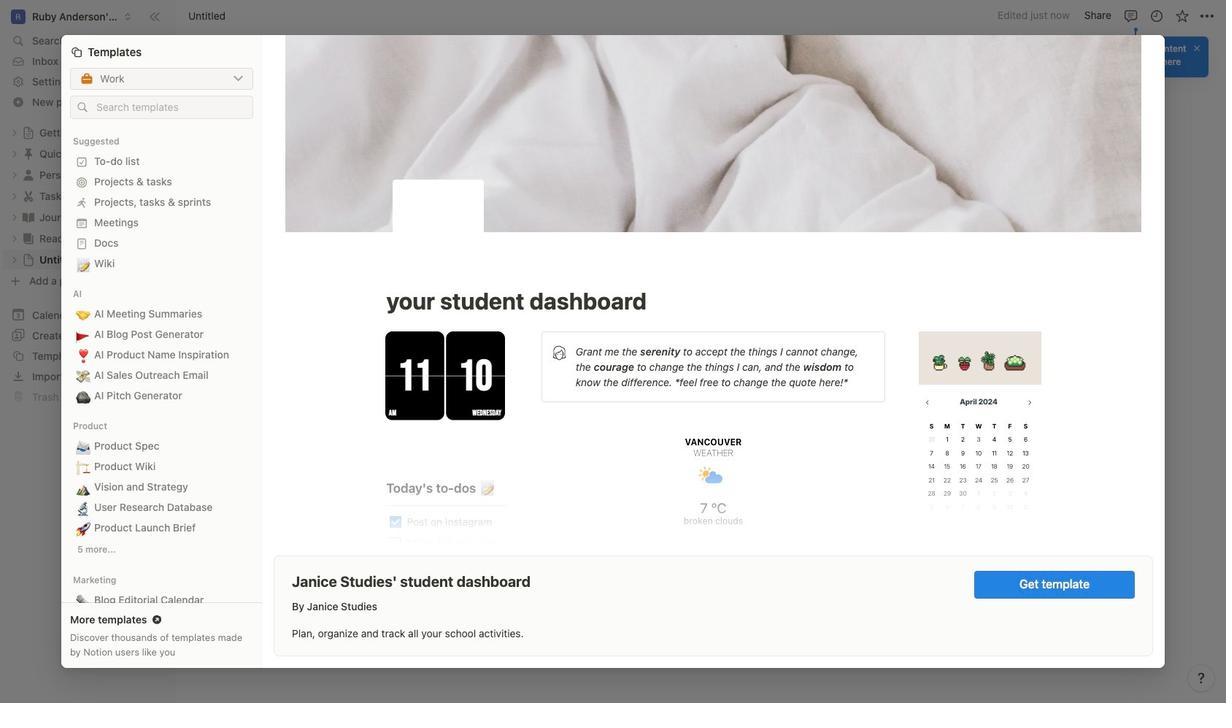 Task type: describe. For each thing, give the bounding box(es) containing it.
favorite image
[[1175, 8, 1190, 23]]

🚀 image
[[76, 519, 91, 538]]

💸 image
[[76, 366, 91, 385]]

🪨 image
[[76, 387, 91, 406]]

📨 image
[[76, 437, 91, 456]]

🚩 image
[[76, 325, 91, 344]]

comments image
[[1124, 8, 1139, 23]]



Task type: locate. For each thing, give the bounding box(es) containing it.
close sidebar image
[[149, 11, 161, 22]]

🏗 image
[[76, 458, 91, 477]]

menu
[[443, 483, 837, 633]]

🗞️ image
[[76, 591, 91, 610]]

🔬 image
[[76, 499, 91, 517]]

updates image
[[1150, 8, 1164, 23]]

page icon image
[[393, 180, 484, 270]]

⛰️ image
[[76, 478, 91, 497]]

📝 image
[[76, 255, 91, 274]]

❣️ image
[[76, 346, 91, 365]]

Search templates text field
[[96, 101, 246, 113]]



Task type: vqa. For each thing, say whether or not it's contained in the screenshot.
menu
yes



